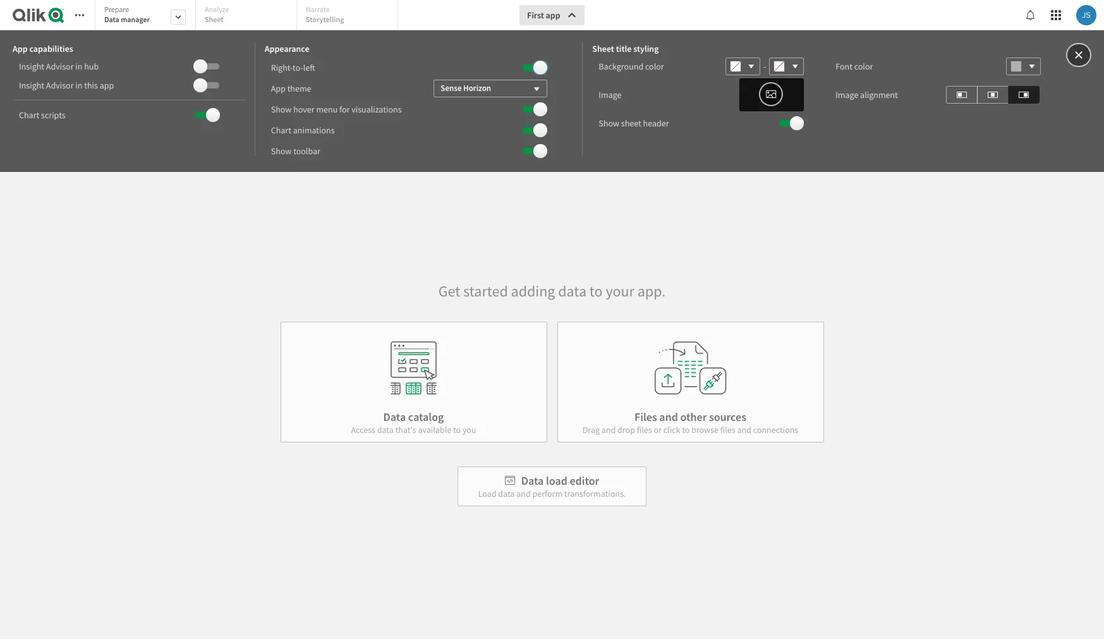 Task type: vqa. For each thing, say whether or not it's contained in the screenshot.
leftmost Chart
yes



Task type: describe. For each thing, give the bounding box(es) containing it.
image alignment
[[836, 89, 898, 101]]

show toolbar
[[271, 145, 320, 156]]

2 files from the left
[[721, 424, 736, 435]]

color for font color
[[855, 61, 873, 72]]

for
[[340, 103, 350, 115]]

capabilities
[[29, 43, 73, 54]]

this
[[84, 80, 98, 91]]

click
[[664, 424, 681, 435]]

show for show sheet header
[[599, 118, 620, 129]]

files
[[635, 409, 657, 424]]

appearance
[[265, 43, 310, 54]]

align center image
[[988, 87, 998, 102]]

align right image
[[1019, 87, 1029, 102]]

advisor for this
[[46, 80, 74, 91]]

hub
[[84, 61, 99, 72]]

font color
[[836, 61, 873, 72]]

access
[[351, 424, 375, 435]]

manager
[[121, 15, 150, 24]]

and left perform
[[517, 488, 531, 499]]

insight advisor in hub
[[19, 61, 99, 72]]

alignment
[[861, 89, 898, 101]]

right-
[[271, 62, 293, 73]]

font
[[836, 61, 853, 72]]

adding
[[511, 281, 555, 301]]

header
[[643, 118, 669, 129]]

scripts
[[41, 109, 66, 121]]

app for app theme
[[271, 83, 286, 94]]

other
[[681, 409, 707, 424]]

title
[[616, 43, 632, 54]]

right-to-left
[[271, 62, 315, 73]]

sheet
[[621, 118, 642, 129]]

in for hub
[[75, 61, 82, 72]]

show hover menu for visualizations
[[271, 103, 402, 115]]

insight advisor in this app
[[19, 80, 114, 91]]

theme
[[287, 83, 311, 94]]

chart animations
[[271, 124, 335, 136]]

to inside data catalog access data that's available to you
[[453, 424, 461, 435]]

drag
[[583, 424, 600, 435]]

perform
[[533, 488, 563, 499]]

toolbar containing first app
[[0, 0, 1104, 172]]

show for show hover menu for visualizations
[[271, 103, 292, 115]]

close app options image
[[1074, 47, 1085, 63]]

animations
[[293, 124, 335, 136]]

insight for insight advisor in this app
[[19, 80, 44, 91]]

load
[[478, 488, 497, 499]]

get
[[439, 281, 461, 301]]

in for this
[[75, 80, 82, 91]]

load
[[546, 473, 568, 488]]

left
[[303, 62, 315, 73]]

toolbar
[[293, 145, 320, 156]]

data for data catalog access data that's available to you
[[383, 409, 406, 424]]

hover
[[293, 103, 315, 115]]

first app
[[527, 9, 561, 21]]

data inside prepare data manager
[[104, 15, 119, 24]]

and right the files
[[660, 409, 678, 424]]

chart scripts
[[19, 109, 66, 121]]

background color
[[599, 61, 664, 72]]

image for image alignment
[[836, 89, 859, 101]]

styling
[[634, 43, 659, 54]]

prepare data manager
[[104, 4, 150, 24]]

load data and perform transformations.
[[478, 488, 626, 499]]



Task type: locate. For each thing, give the bounding box(es) containing it.
0 horizontal spatial to
[[453, 424, 461, 435]]

files
[[637, 424, 652, 435], [721, 424, 736, 435]]

catalog
[[408, 409, 444, 424]]

2 in from the top
[[75, 80, 82, 91]]

app for app capabilities
[[13, 43, 28, 54]]

image for image
[[599, 89, 622, 101]]

drop
[[618, 424, 635, 435]]

to left you in the bottom left of the page
[[453, 424, 461, 435]]

show left sheet
[[599, 118, 620, 129]]

color down the styling
[[645, 61, 664, 72]]

connections
[[753, 424, 799, 435]]

0 vertical spatial in
[[75, 61, 82, 72]]

1 vertical spatial in
[[75, 80, 82, 91]]

2 color from the left
[[855, 61, 873, 72]]

0 vertical spatial show
[[271, 103, 292, 115]]

and right drag
[[602, 424, 616, 435]]

1 vertical spatial chart
[[271, 124, 291, 136]]

1 horizontal spatial data
[[383, 409, 406, 424]]

data
[[104, 15, 119, 24], [383, 409, 406, 424], [521, 473, 544, 488]]

horizon
[[463, 83, 491, 93]]

in
[[75, 61, 82, 72], [75, 80, 82, 91]]

1 horizontal spatial app
[[271, 83, 286, 94]]

chart left 'scripts'
[[19, 109, 39, 121]]

1 horizontal spatial color
[[855, 61, 873, 72]]

0 horizontal spatial app
[[13, 43, 28, 54]]

2 horizontal spatial data
[[521, 473, 544, 488]]

app
[[13, 43, 28, 54], [271, 83, 286, 94]]

data left load
[[521, 473, 544, 488]]

0 horizontal spatial image
[[599, 89, 622, 101]]

app left the theme
[[271, 83, 286, 94]]

advisor
[[46, 61, 74, 72], [46, 80, 74, 91]]

data right adding
[[558, 281, 587, 301]]

0 vertical spatial data
[[558, 281, 587, 301]]

background
[[599, 61, 644, 72]]

color right font
[[855, 61, 873, 72]]

2 vertical spatial data
[[521, 473, 544, 488]]

app right the first
[[546, 9, 561, 21]]

first app button
[[520, 5, 585, 25]]

first
[[527, 9, 544, 21]]

insight down app capabilities
[[19, 61, 44, 72]]

data catalog access data that's available to you
[[351, 409, 476, 435]]

files left or
[[637, 424, 652, 435]]

data for to
[[558, 281, 587, 301]]

show
[[271, 103, 292, 115], [599, 118, 620, 129], [271, 145, 292, 156]]

jacob simon image
[[1077, 5, 1097, 25]]

1 files from the left
[[637, 424, 652, 435]]

chart
[[19, 109, 39, 121], [271, 124, 291, 136]]

0 horizontal spatial color
[[645, 61, 664, 72]]

visualizations
[[352, 103, 402, 115]]

0 horizontal spatial app
[[100, 80, 114, 91]]

get started adding data to your app. application
[[0, 0, 1104, 639]]

data left that's
[[377, 424, 394, 435]]

app right this
[[100, 80, 114, 91]]

1 horizontal spatial files
[[721, 424, 736, 435]]

data for that's
[[377, 424, 394, 435]]

color
[[645, 61, 664, 72], [855, 61, 873, 72]]

1 horizontal spatial to
[[590, 281, 603, 301]]

1 vertical spatial data
[[383, 409, 406, 424]]

1 vertical spatial advisor
[[46, 80, 74, 91]]

2 vertical spatial data
[[498, 488, 515, 499]]

to left your at top right
[[590, 281, 603, 301]]

show left "toolbar"
[[271, 145, 292, 156]]

data left catalog
[[383, 409, 406, 424]]

show sheet header
[[599, 118, 669, 129]]

data for data load editor
[[521, 473, 544, 488]]

and left connections
[[737, 424, 752, 435]]

prepare
[[104, 4, 129, 14]]

1 vertical spatial insight
[[19, 80, 44, 91]]

in left this
[[75, 80, 82, 91]]

app.
[[638, 281, 666, 301]]

advisor for hub
[[46, 61, 74, 72]]

0 horizontal spatial data
[[377, 424, 394, 435]]

0 horizontal spatial data
[[104, 15, 119, 24]]

chart for chart animations
[[271, 124, 291, 136]]

to inside files and other sources drag and drop files or click to browse files and connections
[[682, 424, 690, 435]]

0 vertical spatial app
[[13, 43, 28, 54]]

sense
[[441, 83, 462, 93]]

data load editor
[[521, 473, 600, 488]]

that's
[[396, 424, 416, 435]]

1 advisor from the top
[[46, 61, 74, 72]]

1 horizontal spatial app
[[546, 9, 561, 21]]

data
[[558, 281, 587, 301], [377, 424, 394, 435], [498, 488, 515, 499]]

files and other sources drag and drop files or click to browse files and connections
[[583, 409, 799, 435]]

image down background
[[599, 89, 622, 101]]

2 insight from the top
[[19, 80, 44, 91]]

insight for insight advisor in hub
[[19, 61, 44, 72]]

transformations.
[[564, 488, 626, 499]]

advisor down insight advisor in hub
[[46, 80, 74, 91]]

started
[[464, 281, 508, 301]]

data right load
[[498, 488, 515, 499]]

toolbar
[[0, 0, 1104, 172]]

1 image from the left
[[599, 89, 622, 101]]

2 horizontal spatial data
[[558, 281, 587, 301]]

menu
[[316, 103, 338, 115]]

0 vertical spatial advisor
[[46, 61, 74, 72]]

0 horizontal spatial files
[[637, 424, 652, 435]]

your
[[606, 281, 635, 301]]

0 vertical spatial chart
[[19, 109, 39, 121]]

sheet
[[593, 43, 614, 54]]

1 vertical spatial app
[[271, 83, 286, 94]]

2 advisor from the top
[[46, 80, 74, 91]]

1 vertical spatial app
[[100, 80, 114, 91]]

insight
[[19, 61, 44, 72], [19, 80, 44, 91]]

files right 'browse'
[[721, 424, 736, 435]]

chart up show toolbar
[[271, 124, 291, 136]]

sheet title styling
[[593, 43, 659, 54]]

to
[[590, 281, 603, 301], [453, 424, 461, 435], [682, 424, 690, 435]]

get started adding data to your app.
[[439, 281, 666, 301]]

app capabilities
[[13, 43, 73, 54]]

image
[[599, 89, 622, 101], [836, 89, 859, 101]]

editor
[[570, 473, 600, 488]]

or
[[654, 424, 662, 435]]

app inside button
[[546, 9, 561, 21]]

chart for chart scripts
[[19, 109, 39, 121]]

1 vertical spatial data
[[377, 424, 394, 435]]

color for background color
[[645, 61, 664, 72]]

app
[[546, 9, 561, 21], [100, 80, 114, 91]]

data down 'prepare'
[[104, 15, 119, 24]]

image down font
[[836, 89, 859, 101]]

sources
[[709, 409, 747, 424]]

to-
[[293, 62, 303, 73]]

and
[[660, 409, 678, 424], [602, 424, 616, 435], [737, 424, 752, 435], [517, 488, 531, 499]]

sense horizon
[[441, 83, 491, 93]]

advisor down capabilities
[[46, 61, 74, 72]]

insight up chart scripts
[[19, 80, 44, 91]]

app theme
[[271, 83, 311, 94]]

0 vertical spatial app
[[546, 9, 561, 21]]

1 color from the left
[[645, 61, 664, 72]]

1 horizontal spatial chart
[[271, 124, 291, 136]]

app left capabilities
[[13, 43, 28, 54]]

2 vertical spatial show
[[271, 145, 292, 156]]

available
[[418, 424, 452, 435]]

in left hub
[[75, 61, 82, 72]]

to right click
[[682, 424, 690, 435]]

show left hover
[[271, 103, 292, 115]]

0 vertical spatial insight
[[19, 61, 44, 72]]

data inside data catalog access data that's available to you
[[383, 409, 406, 424]]

sense horizon button
[[434, 79, 548, 97]]

browse
[[692, 424, 719, 435]]

align left image
[[957, 87, 967, 102]]

1 insight from the top
[[19, 61, 44, 72]]

select image image
[[766, 87, 777, 102]]

0 horizontal spatial chart
[[19, 109, 39, 121]]

data inside data catalog access data that's available to you
[[377, 424, 394, 435]]

1 vertical spatial show
[[599, 118, 620, 129]]

2 horizontal spatial to
[[682, 424, 690, 435]]

1 horizontal spatial data
[[498, 488, 515, 499]]

-
[[764, 61, 766, 72]]

0 vertical spatial data
[[104, 15, 119, 24]]

you
[[463, 424, 476, 435]]

show for show toolbar
[[271, 145, 292, 156]]

1 horizontal spatial image
[[836, 89, 859, 101]]

1 in from the top
[[75, 61, 82, 72]]

2 image from the left
[[836, 89, 859, 101]]



